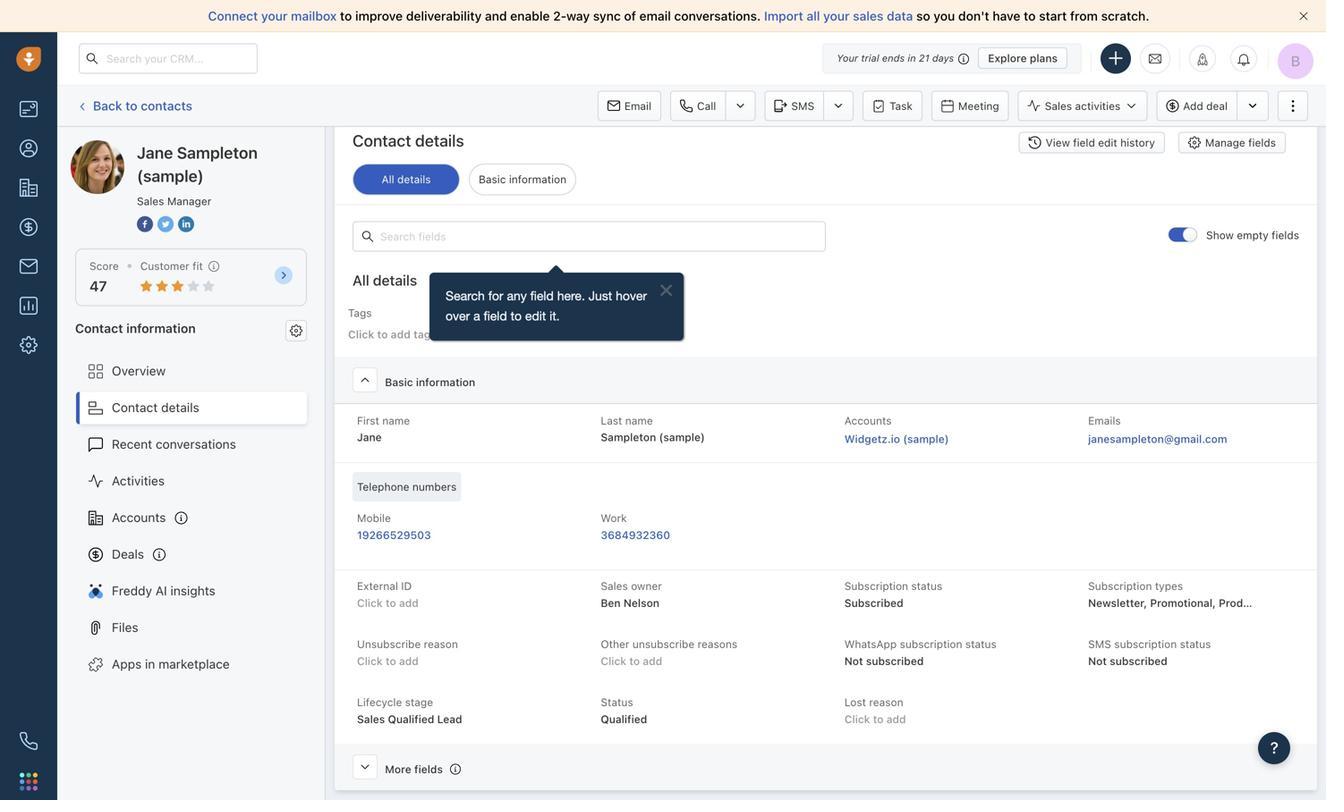 Task type: locate. For each thing, give the bounding box(es) containing it.
close image
[[1299, 12, 1308, 21]]

1 horizontal spatial in
[[908, 52, 916, 64]]

1 vertical spatial basic
[[385, 376, 413, 389]]

not down whatsapp
[[845, 655, 863, 668]]

click inside lost reason click to add
[[845, 713, 870, 726]]

1 horizontal spatial subscribed
[[1110, 655, 1168, 668]]

0 horizontal spatial tags
[[348, 307, 372, 319]]

basic
[[479, 173, 506, 186], [385, 376, 413, 389]]

status inside subscription status subscribed
[[911, 580, 943, 593]]

1 vertical spatial contact details
[[112, 400, 199, 415]]

first name jane
[[357, 415, 410, 444]]

send email image
[[1149, 51, 1162, 66]]

add inside external id click to add
[[399, 597, 419, 610]]

0 horizontal spatial sms
[[791, 100, 814, 112]]

nelson
[[624, 597, 659, 610]]

sales inside sales owner ben nelson
[[601, 580, 628, 593]]

jane down back
[[106, 140, 134, 155]]

1 horizontal spatial subscription
[[1114, 639, 1177, 651]]

0 horizontal spatial information
[[126, 321, 196, 336]]

edit
[[1098, 136, 1117, 149]]

contact
[[353, 131, 411, 150], [75, 321, 123, 336], [112, 400, 158, 415]]

not for sms subscription status not subscribed
[[1088, 655, 1107, 668]]

scratch.
[[1101, 9, 1149, 23]]

1 horizontal spatial not
[[1088, 655, 1107, 668]]

jane sampleton (sample) down contacts
[[106, 140, 253, 155]]

sales for sales owner ben nelson
[[601, 580, 628, 593]]

1 vertical spatial in
[[145, 657, 155, 672]]

details
[[415, 131, 464, 150], [397, 173, 431, 186], [373, 272, 417, 289], [161, 400, 199, 415]]

accounts inside accounts widgetz.io (sample)
[[845, 415, 892, 427]]

add
[[391, 328, 411, 341], [399, 597, 419, 610], [399, 655, 419, 668], [643, 655, 662, 668], [887, 713, 906, 726]]

0 vertical spatial tags
[[348, 307, 372, 319]]

in left 21
[[908, 52, 916, 64]]

click inside unsubscribe reason click to add
[[357, 655, 383, 668]]

in right apps
[[145, 657, 155, 672]]

sales down lifecycle
[[357, 713, 385, 726]]

name right first
[[382, 415, 410, 427]]

back to contacts link
[[75, 92, 193, 120]]

reason right unsubscribe
[[424, 639, 458, 651]]

name inside first name jane
[[382, 415, 410, 427]]

0 horizontal spatial your
[[261, 9, 288, 23]]

1 subscribed from the left
[[866, 655, 924, 668]]

phone element
[[11, 724, 47, 760]]

2 vertical spatial fields
[[414, 764, 443, 776]]

0 vertical spatial in
[[908, 52, 916, 64]]

tags click to add tags
[[348, 307, 437, 341]]

information up overview
[[126, 321, 196, 336]]

status qualified
[[601, 697, 647, 726]]

files
[[112, 621, 138, 635]]

to right the mng settings icon
[[377, 328, 388, 341]]

2 vertical spatial information
[[416, 376, 475, 389]]

qualified down stage
[[388, 713, 434, 726]]

qualified inside lifecycle stage sales qualified lead
[[388, 713, 434, 726]]

external
[[357, 580, 398, 593]]

0 vertical spatial basic
[[479, 173, 506, 186]]

jane down contacts
[[137, 143, 173, 162]]

subscribed
[[866, 655, 924, 668], [1110, 655, 1168, 668]]

1 vertical spatial basic information
[[385, 376, 475, 389]]

1 horizontal spatial information
[[416, 376, 475, 389]]

fields
[[1248, 136, 1276, 149], [1272, 229, 1299, 241], [414, 764, 443, 776]]

to inside external id click to add
[[386, 597, 396, 610]]

1 qualified from the left
[[388, 713, 434, 726]]

0 horizontal spatial reason
[[424, 639, 458, 651]]

all
[[382, 173, 394, 186], [353, 272, 369, 289]]

reason inside lost reason click to add
[[869, 697, 903, 709]]

0 horizontal spatial qualified
[[388, 713, 434, 726]]

add for lost
[[887, 713, 906, 726]]

0 horizontal spatial contact details
[[112, 400, 199, 415]]

janesampleton@gmail.com
[[1088, 433, 1227, 446]]

0 vertical spatial accounts
[[845, 415, 892, 427]]

back
[[93, 98, 122, 113]]

accounts up widgetz.io at the bottom of the page
[[845, 415, 892, 427]]

0 horizontal spatial subscribed
[[866, 655, 924, 668]]

sms for sms
[[791, 100, 814, 112]]

click for external id
[[357, 597, 383, 610]]

2 horizontal spatial jane
[[357, 431, 382, 444]]

of
[[624, 9, 636, 23]]

qualified down status
[[601, 713, 647, 726]]

more fields
[[385, 764, 443, 776]]

click down unsubscribe
[[357, 655, 383, 668]]

subscribed inside sms subscription status not subscribed
[[1110, 655, 1168, 668]]

(sample) inside last name sampleton (sample)
[[659, 431, 705, 444]]

to left start
[[1024, 9, 1036, 23]]

click down lost
[[845, 713, 870, 726]]

information down tags click to add tags
[[416, 376, 475, 389]]

(sample)
[[203, 140, 253, 155], [137, 166, 204, 186], [659, 431, 705, 444], [903, 433, 949, 446]]

add for unsubscribe
[[399, 655, 419, 668]]

click for lost reason
[[845, 713, 870, 726]]

2 horizontal spatial status
[[1180, 639, 1211, 651]]

to down external
[[386, 597, 396, 610]]

twitter circled image
[[157, 215, 174, 234]]

19266529503
[[357, 529, 431, 542]]

subscription for sms
[[1114, 639, 1177, 651]]

0 horizontal spatial name
[[382, 415, 410, 427]]

0 horizontal spatial not
[[845, 655, 863, 668]]

your
[[261, 9, 288, 23], [823, 9, 850, 23]]

1 horizontal spatial basic information
[[479, 173, 567, 186]]

view
[[1046, 136, 1070, 149]]

1 vertical spatial information
[[126, 321, 196, 336]]

jane sampleton (sample)
[[106, 140, 253, 155], [137, 143, 258, 186]]

2 subscription from the left
[[1088, 580, 1152, 593]]

manage fields button
[[1178, 132, 1286, 153]]

sales
[[1045, 100, 1072, 112], [137, 195, 164, 208], [601, 580, 628, 593], [357, 713, 385, 726]]

0 horizontal spatial subscription
[[845, 580, 908, 593]]

name right last
[[625, 415, 653, 427]]

1 vertical spatial reason
[[869, 697, 903, 709]]

import all your sales data link
[[764, 9, 916, 23]]

start
[[1039, 9, 1067, 23]]

1 horizontal spatial qualified
[[601, 713, 647, 726]]

contacts
[[141, 98, 192, 113]]

add inside lost reason click to add
[[887, 713, 906, 726]]

fields right empty
[[1272, 229, 1299, 241]]

view field edit history button
[[1019, 132, 1165, 153]]

contact details
[[353, 131, 464, 150], [112, 400, 199, 415]]

1 horizontal spatial subscription
[[1088, 580, 1152, 593]]

status inside sms subscription status not subscribed
[[1180, 639, 1211, 651]]

accounts down activities
[[112, 511, 166, 525]]

1 vertical spatial sms
[[1088, 639, 1111, 651]]

all details
[[382, 173, 431, 186], [353, 272, 417, 289]]

sms
[[791, 100, 814, 112], [1088, 639, 1111, 651]]

explore plans
[[988, 52, 1058, 64]]

1 horizontal spatial tags
[[413, 328, 437, 341]]

1 horizontal spatial reason
[[869, 697, 903, 709]]

sms inside sms subscription status not subscribed
[[1088, 639, 1111, 651]]

subscription
[[900, 639, 962, 651], [1114, 639, 1177, 651]]

0 horizontal spatial accounts
[[112, 511, 166, 525]]

click right the mng settings icon
[[348, 328, 374, 341]]

1 not from the left
[[845, 655, 863, 668]]

freddy
[[112, 584, 152, 599]]

2 subscribed from the left
[[1110, 655, 1168, 668]]

fields right manage
[[1248, 136, 1276, 149]]

0 vertical spatial fields
[[1248, 136, 1276, 149]]

1 vertical spatial all
[[353, 272, 369, 289]]

reason inside unsubscribe reason click to add
[[424, 639, 458, 651]]

sales up view
[[1045, 100, 1072, 112]]

subscribed down whatsapp
[[866, 655, 924, 668]]

sales up facebook circled image
[[137, 195, 164, 208]]

1 vertical spatial tags
[[413, 328, 437, 341]]

your left mailbox
[[261, 9, 288, 23]]

1 vertical spatial contact
[[75, 321, 123, 336]]

subscription inside subscription status subscribed
[[845, 580, 908, 593]]

mng settings image
[[290, 325, 302, 337]]

0 vertical spatial sms
[[791, 100, 814, 112]]

basic information up first name jane
[[385, 376, 475, 389]]

0 vertical spatial all
[[382, 173, 394, 186]]

not inside sms subscription status not subscribed
[[1088, 655, 1107, 668]]

0 horizontal spatial basic
[[385, 376, 413, 389]]

fields right the more
[[414, 764, 443, 776]]

subscription right whatsapp
[[900, 639, 962, 651]]

fields inside button
[[1248, 136, 1276, 149]]

work 3684932360
[[601, 512, 670, 542]]

jane
[[106, 140, 134, 155], [137, 143, 173, 162], [357, 431, 382, 444]]

click inside external id click to add
[[357, 597, 383, 610]]

not for whatsapp subscription status not subscribed
[[845, 655, 863, 668]]

basic information up search fields text box
[[479, 173, 567, 186]]

subscription for subscription status subscribed
[[845, 580, 908, 593]]

add inside other unsubscribe reasons click to add
[[643, 655, 662, 668]]

to down unsubscribe
[[386, 655, 396, 668]]

to inside tags click to add tags
[[377, 328, 388, 341]]

0 vertical spatial contact details
[[353, 131, 464, 150]]

name for last name
[[625, 415, 653, 427]]

your right all
[[823, 9, 850, 23]]

view field edit history
[[1046, 136, 1155, 149]]

1 horizontal spatial all
[[382, 173, 394, 186]]

subscription left types
[[1088, 580, 1152, 593]]

jane down first
[[357, 431, 382, 444]]

sales activities button
[[1018, 91, 1156, 121], [1018, 91, 1147, 121]]

lost
[[845, 697, 866, 709]]

subscription inside sms subscription status not subscribed
[[1114, 639, 1177, 651]]

widgetz.io
[[845, 433, 900, 446]]

subscribed inside whatsapp subscription status not subscribed
[[866, 655, 924, 668]]

1 horizontal spatial status
[[965, 639, 997, 651]]

tags
[[348, 307, 372, 319], [413, 328, 437, 341]]

click down other
[[601, 655, 626, 668]]

score
[[89, 260, 119, 272]]

add for external
[[399, 597, 419, 610]]

1 vertical spatial all details
[[353, 272, 417, 289]]

have
[[993, 9, 1021, 23]]

2 horizontal spatial information
[[509, 173, 567, 186]]

to right back
[[125, 98, 137, 113]]

1 horizontal spatial basic
[[479, 173, 506, 186]]

1 name from the left
[[382, 415, 410, 427]]

1 horizontal spatial sms
[[1088, 639, 1111, 651]]

task
[[890, 100, 913, 112]]

1 horizontal spatial accounts
[[845, 415, 892, 427]]

to inside unsubscribe reason click to add
[[386, 655, 396, 668]]

subscription up subscribed
[[845, 580, 908, 593]]

status inside whatsapp subscription status not subscribed
[[965, 639, 997, 651]]

add inside tags click to add tags
[[391, 328, 411, 341]]

mobile
[[357, 512, 391, 525]]

to down other
[[629, 655, 640, 668]]

not down subscription types
[[1088, 655, 1107, 668]]

1 subscription from the left
[[900, 639, 962, 651]]

other
[[601, 639, 630, 651]]

and
[[485, 9, 507, 23]]

connect
[[208, 9, 258, 23]]

sampleton up manager
[[177, 143, 258, 162]]

subscription
[[845, 580, 908, 593], [1088, 580, 1152, 593]]

accounts
[[845, 415, 892, 427], [112, 511, 166, 525]]

last name sampleton (sample)
[[601, 415, 705, 444]]

sampleton down last
[[601, 431, 656, 444]]

not
[[845, 655, 863, 668], [1088, 655, 1107, 668]]

0 vertical spatial basic information
[[479, 173, 567, 186]]

deals
[[112, 547, 144, 562]]

2 name from the left
[[625, 415, 653, 427]]

1 subscription from the left
[[845, 580, 908, 593]]

1 vertical spatial accounts
[[112, 511, 166, 525]]

subscription inside whatsapp subscription status not subscribed
[[900, 639, 962, 651]]

mailbox
[[291, 9, 337, 23]]

unsubscribe
[[633, 639, 695, 651]]

2 not from the left
[[1088, 655, 1107, 668]]

2-
[[553, 9, 566, 23]]

not inside whatsapp subscription status not subscribed
[[845, 655, 863, 668]]

lifecycle stage sales qualified lead
[[357, 697, 462, 726]]

you
[[934, 9, 955, 23]]

sms inside sms button
[[791, 100, 814, 112]]

show empty fields
[[1206, 229, 1299, 241]]

0 vertical spatial reason
[[424, 639, 458, 651]]

1 horizontal spatial your
[[823, 9, 850, 23]]

status
[[911, 580, 943, 593], [965, 639, 997, 651], [1180, 639, 1211, 651]]

sms subscription status not subscribed
[[1088, 639, 1211, 668]]

sms for sms subscription status not subscribed
[[1088, 639, 1111, 651]]

sales for sales manager
[[137, 195, 164, 208]]

2 subscription from the left
[[1114, 639, 1177, 651]]

sales
[[853, 9, 884, 23]]

status for whatsapp
[[965, 639, 997, 651]]

add inside unsubscribe reason click to add
[[399, 655, 419, 668]]

external id click to add
[[357, 580, 419, 610]]

0 horizontal spatial subscription
[[900, 639, 962, 651]]

subscribed for whatsapp
[[866, 655, 924, 668]]

to down whatsapp
[[873, 713, 884, 726]]

basic information
[[479, 173, 567, 186], [385, 376, 475, 389]]

0 horizontal spatial status
[[911, 580, 943, 593]]

subscription down subscription types
[[1114, 639, 1177, 651]]

name inside last name sampleton (sample)
[[625, 415, 653, 427]]

freddy ai insights
[[112, 584, 215, 599]]

1 horizontal spatial contact details
[[353, 131, 464, 150]]

1 horizontal spatial name
[[625, 415, 653, 427]]

sales up ben
[[601, 580, 628, 593]]

click down external
[[357, 597, 383, 610]]

information up search fields text box
[[509, 173, 567, 186]]

subscribed down subscription types
[[1110, 655, 1168, 668]]

reason right lost
[[869, 697, 903, 709]]



Task type: vqa. For each thing, say whether or not it's contained in the screenshot.
qualified
yes



Task type: describe. For each thing, give the bounding box(es) containing it.
emails
[[1088, 415, 1121, 427]]

0 horizontal spatial basic information
[[385, 376, 475, 389]]

manage
[[1205, 136, 1245, 149]]

to inside back to contacts link
[[125, 98, 137, 113]]

enable
[[510, 9, 550, 23]]

plans
[[1030, 52, 1058, 64]]

apps
[[112, 657, 142, 672]]

insights
[[170, 584, 215, 599]]

numbers
[[412, 481, 457, 494]]

ai
[[156, 584, 167, 599]]

widgetz.io (sample) link
[[845, 433, 949, 446]]

field
[[1073, 136, 1095, 149]]

sales manager
[[137, 195, 211, 208]]

unsubscribe
[[357, 639, 421, 651]]

0 vertical spatial all details
[[382, 173, 431, 186]]

way
[[566, 9, 590, 23]]

sales for sales activities
[[1045, 100, 1072, 112]]

2 your from the left
[[823, 9, 850, 23]]

recent conversations
[[112, 437, 236, 452]]

to inside lost reason click to add
[[873, 713, 884, 726]]

subscription for subscription types
[[1088, 580, 1152, 593]]

so
[[916, 9, 930, 23]]

mobile 19266529503
[[357, 512, 431, 542]]

whatsapp subscription status not subscribed
[[845, 639, 997, 668]]

Search your CRM... text field
[[79, 43, 258, 74]]

score 47
[[89, 260, 119, 295]]

0 horizontal spatial in
[[145, 657, 155, 672]]

phone image
[[20, 733, 38, 751]]

click inside other unsubscribe reasons click to add
[[601, 655, 626, 668]]

telephone numbers
[[357, 481, 457, 494]]

jane inside first name jane
[[357, 431, 382, 444]]

sales inside lifecycle stage sales qualified lead
[[357, 713, 385, 726]]

connect your mailbox to improve deliverability and enable 2-way sync of email conversations. import all your sales data so you don't have to start from scratch.
[[208, 9, 1149, 23]]

email button
[[598, 91, 661, 121]]

click inside tags click to add tags
[[348, 328, 374, 341]]

sync
[[593, 9, 621, 23]]

1 your from the left
[[261, 9, 288, 23]]

id
[[401, 580, 412, 593]]

sales activities
[[1045, 100, 1121, 112]]

back to contacts
[[93, 98, 192, 113]]

fit
[[192, 260, 203, 272]]

days
[[932, 52, 954, 64]]

facebook circled image
[[137, 215, 153, 234]]

email
[[624, 100, 651, 112]]

don't
[[958, 9, 989, 23]]

jane sampleton (sample) up manager
[[137, 143, 258, 186]]

empty
[[1237, 229, 1269, 241]]

call
[[697, 100, 716, 112]]

marketplace
[[159, 657, 230, 672]]

to right mailbox
[[340, 9, 352, 23]]

(sample) inside accounts widgetz.io (sample)
[[903, 433, 949, 446]]

reason for unsubscribe reason
[[424, 639, 458, 651]]

47 button
[[89, 278, 107, 295]]

status for sms
[[1180, 639, 1211, 651]]

whatsapp
[[845, 639, 897, 651]]

trial
[[861, 52, 879, 64]]

call button
[[670, 91, 725, 121]]

0 vertical spatial information
[[509, 173, 567, 186]]

ends
[[882, 52, 905, 64]]

manage fields
[[1205, 136, 1276, 149]]

deal
[[1206, 100, 1228, 112]]

manager
[[167, 195, 211, 208]]

fields for manage fields
[[1248, 136, 1276, 149]]

1 vertical spatial fields
[[1272, 229, 1299, 241]]

3684932360 link
[[601, 529, 670, 542]]

janesampleton@gmail.com link
[[1088, 431, 1227, 448]]

0 horizontal spatial jane
[[106, 140, 134, 155]]

sampleton inside last name sampleton (sample)
[[601, 431, 656, 444]]

0 vertical spatial contact
[[353, 131, 411, 150]]

0 horizontal spatial all
[[353, 272, 369, 289]]

accounts for accounts
[[112, 511, 166, 525]]

apps in marketplace
[[112, 657, 230, 672]]

conversations.
[[674, 9, 761, 23]]

status
[[601, 697, 633, 709]]

ben
[[601, 597, 621, 610]]

lost reason click to add
[[845, 697, 906, 726]]

types
[[1155, 580, 1183, 593]]

sales owner ben nelson
[[601, 580, 662, 610]]

telephone
[[357, 481, 409, 494]]

explore
[[988, 52, 1027, 64]]

freshworks switcher image
[[20, 773, 38, 791]]

recent
[[112, 437, 152, 452]]

name for first name
[[382, 415, 410, 427]]

sampleton down contacts
[[137, 140, 199, 155]]

2 vertical spatial contact
[[112, 400, 158, 415]]

hotspot (open by clicking or pressing space/enter) alert dialog
[[427, 260, 686, 345]]

to inside other unsubscribe reasons click to add
[[629, 655, 640, 668]]

add deal
[[1183, 100, 1228, 112]]

reason for lost reason
[[869, 697, 903, 709]]

your trial ends in 21 days
[[837, 52, 954, 64]]

from
[[1070, 9, 1098, 23]]

fields for more fields
[[414, 764, 443, 776]]

Search fields text field
[[353, 221, 826, 252]]

contact information
[[75, 321, 196, 336]]

47
[[89, 278, 107, 295]]

call link
[[670, 91, 725, 121]]

history
[[1120, 136, 1155, 149]]

your
[[837, 52, 858, 64]]

2 qualified from the left
[[601, 713, 647, 726]]

other unsubscribe reasons click to add
[[601, 639, 738, 668]]

1 horizontal spatial jane
[[137, 143, 173, 162]]

click for unsubscribe reason
[[357, 655, 383, 668]]

owner
[[631, 580, 662, 593]]

import
[[764, 9, 803, 23]]

lifecycle
[[357, 697, 402, 709]]

more
[[385, 764, 411, 776]]

sms button
[[764, 91, 823, 121]]

deliverability
[[406, 9, 482, 23]]

accounts widgetz.io (sample)
[[845, 415, 949, 446]]

email
[[639, 9, 671, 23]]

subscription for whatsapp
[[900, 639, 962, 651]]

3684932360
[[601, 529, 670, 542]]

conversations
[[156, 437, 236, 452]]

21
[[919, 52, 930, 64]]

linkedin circled image
[[178, 215, 194, 234]]

improve
[[355, 9, 403, 23]]

accounts for accounts widgetz.io (sample)
[[845, 415, 892, 427]]

subscribed for sms
[[1110, 655, 1168, 668]]



